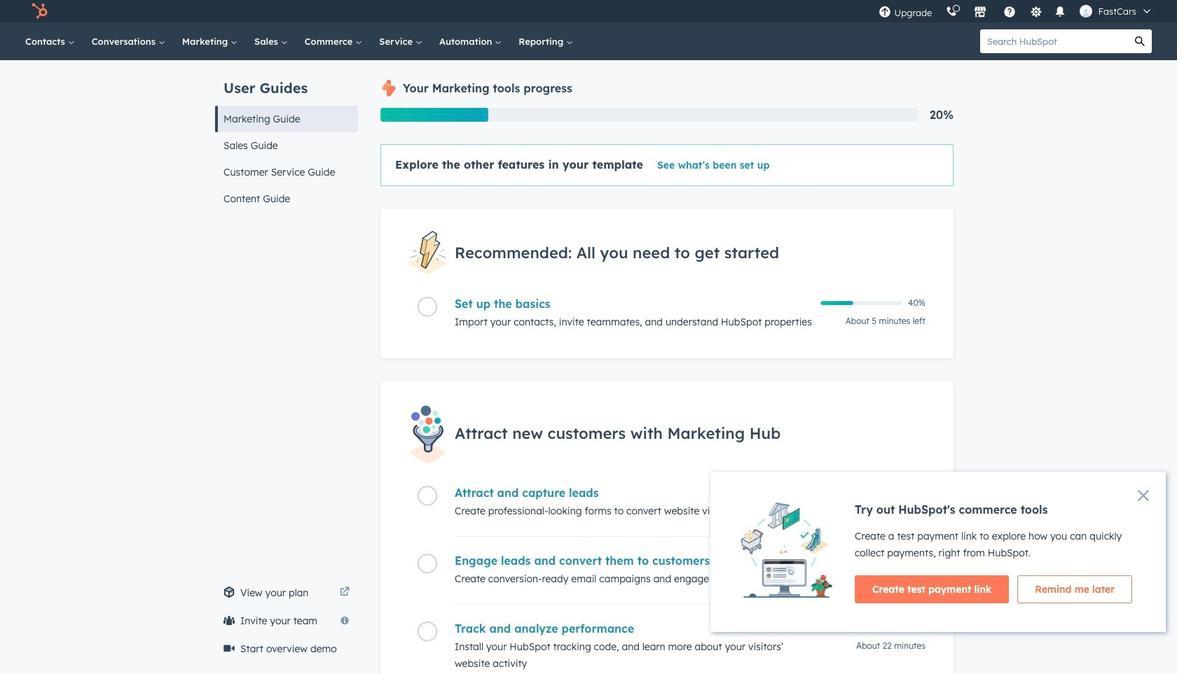 Task type: locate. For each thing, give the bounding box(es) containing it.
menu
[[872, 0, 1161, 22]]

link opens in a new window image
[[340, 585, 350, 602], [340, 588, 350, 599]]

christina overa image
[[1080, 5, 1093, 18]]

[object object] complete progress bar
[[821, 302, 854, 306]]

marketplaces image
[[975, 6, 987, 19]]

1 link opens in a new window image from the top
[[340, 585, 350, 602]]

progress bar
[[381, 108, 488, 122]]



Task type: describe. For each thing, give the bounding box(es) containing it.
close image
[[1138, 491, 1149, 502]]

2 link opens in a new window image from the top
[[340, 588, 350, 599]]

user guides element
[[215, 60, 358, 212]]

Search HubSpot search field
[[981, 29, 1128, 53]]



Task type: vqa. For each thing, say whether or not it's contained in the screenshot.
Close IMAGE
yes



